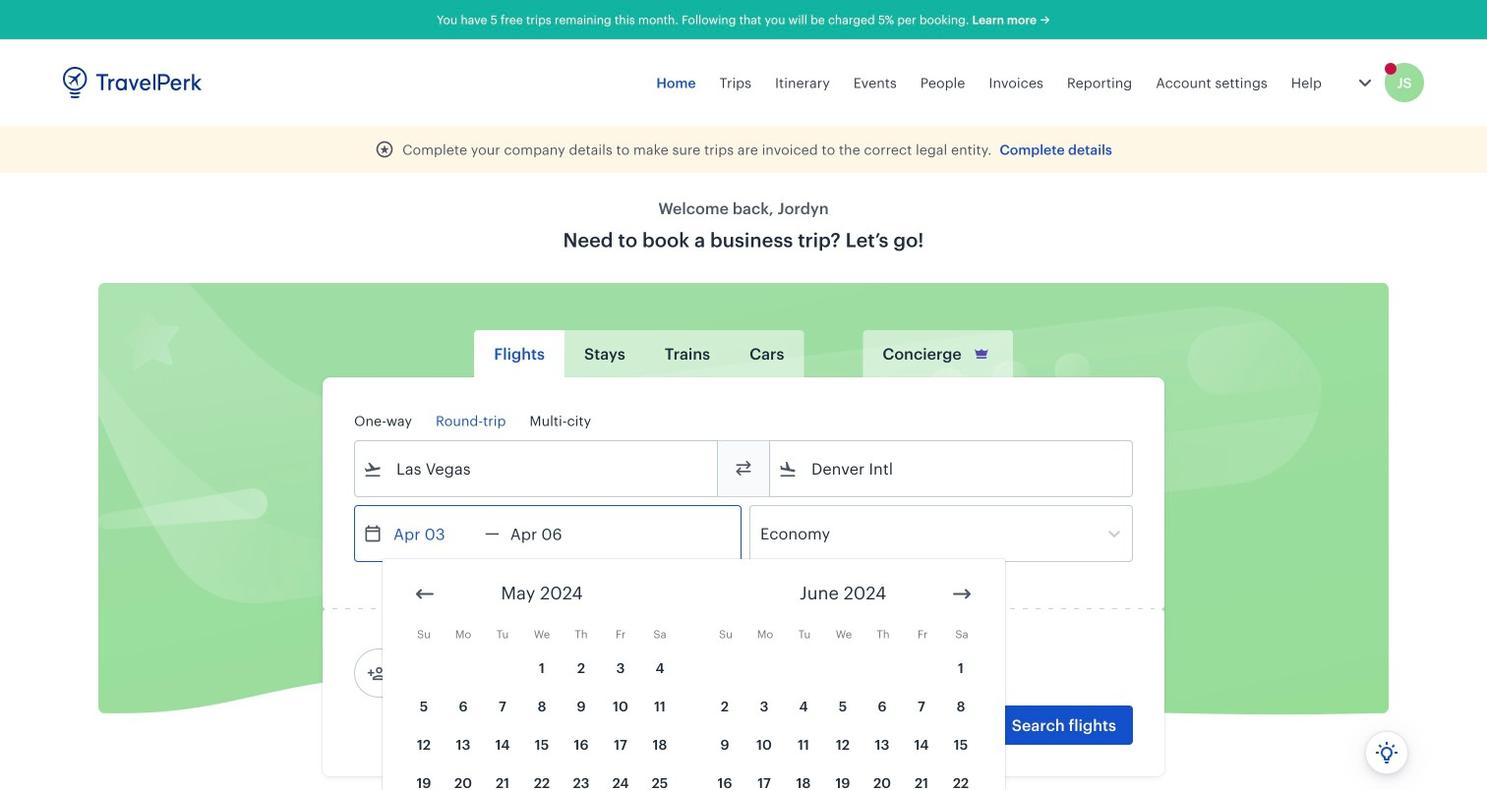 Task type: describe. For each thing, give the bounding box(es) containing it.
From search field
[[383, 453, 691, 485]]

Return text field
[[499, 507, 602, 562]]

Depart text field
[[383, 507, 485, 562]]

move forward to switch to the next month. image
[[950, 583, 974, 606]]



Task type: locate. For each thing, give the bounding box(es) containing it.
Add first traveler search field
[[387, 658, 591, 689]]

To search field
[[798, 453, 1106, 485]]

move backward to switch to the previous month. image
[[413, 583, 437, 606]]

calendar application
[[383, 560, 1487, 791]]



